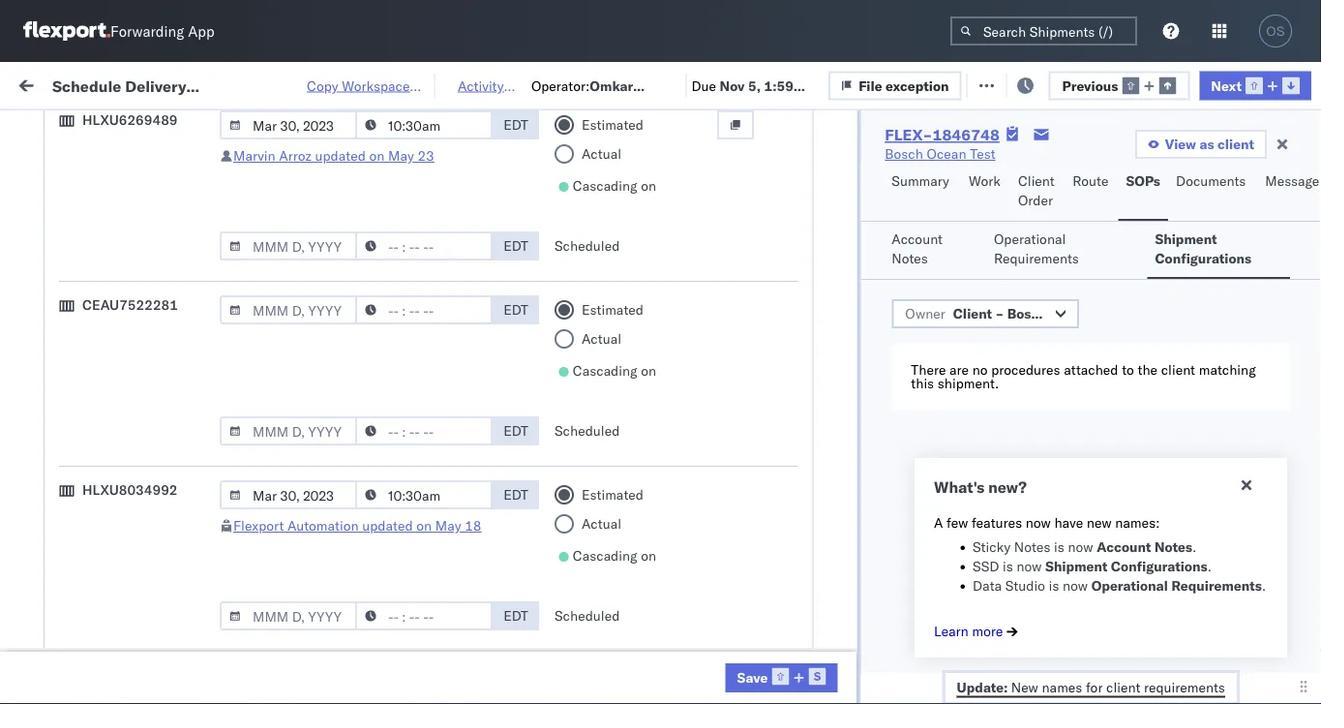 Task type: describe. For each thing, give the bounding box(es) containing it.
dec for confirm pickup from los angeles, ca
[[403, 535, 428, 552]]

new
[[1012, 678, 1039, 695]]

uet for confirm pickup from los angeles, ca
[[1297, 535, 1322, 552]]

batch action
[[1214, 75, 1298, 92]]

1889466 for 1:59 am cst, dec 14, 2022
[[1111, 450, 1170, 467]]

mmm d, yyyy text field for hlxu8034992
[[220, 601, 357, 630]]

205
[[445, 75, 470, 92]]

0 horizontal spatial file exception
[[859, 77, 950, 94]]

cst, for schedule delivery appointment
[[370, 492, 401, 509]]

shipment.
[[938, 375, 1000, 392]]

schedule pickup from los angeles, ca for schedule pickup from los angeles, ca link for 2nd schedule pickup from los angeles, ca button from the top
[[45, 311, 261, 348]]

resize handle column header for the "container numbers" button
[[1286, 150, 1309, 704]]

requirements inside a few features now have new names: sticky notes is now account notes . ssd is now shipment configurations . data studio is now operational requirements .
[[1172, 577, 1263, 594]]

shipment configurations
[[1156, 230, 1252, 267]]

now up studio
[[1017, 558, 1042, 575]]

configurations inside button
[[1156, 250, 1252, 267]]

container numbers button
[[1183, 146, 1290, 181]]

flexport automation updated on may 18 button
[[233, 517, 482, 534]]

deadline
[[312, 158, 359, 173]]

flexport for bookings
[[719, 620, 769, 637]]

update:
[[957, 678, 1008, 695]]

-- : -- -- text field for ceau7522281
[[355, 416, 493, 445]]

1 ocean fcl from the top
[[593, 194, 660, 211]]

dec for schedule pickup from los angeles, ca
[[404, 450, 429, 467]]

next
[[1212, 77, 1243, 94]]

1 horizontal spatial .
[[1208, 558, 1212, 575]]

save button
[[726, 663, 838, 692]]

2 -- : -- -- text field from the top
[[355, 295, 493, 324]]

--
[[844, 194, 861, 211]]

am for first schedule pickup from los angeles, ca button
[[345, 279, 367, 296]]

1:59 am cdt, nov 5, 2022 for first schedule pickup from los angeles, ca button
[[312, 279, 483, 296]]

upload customs clearance documents link for second upload customs clearance documents button from the bottom
[[45, 183, 275, 221]]

flex id button
[[1028, 154, 1164, 173]]

6:00
[[312, 535, 341, 552]]

am for schedule delivery appointment button associated with 1:59 am cst, dec 14, 2022
[[345, 492, 367, 509]]

may for 23
[[388, 147, 414, 164]]

confirm for confirm pickup from los angeles, ca
[[45, 524, 94, 541]]

1 horizontal spatial file exception
[[992, 75, 1082, 92]]

1 horizontal spatial notes
[[1015, 538, 1051, 555]]

5, inside due nov 5, 1:59 am
[[749, 77, 761, 94]]

confirm pickup from los angeles, ca button
[[45, 523, 275, 564]]

confirm delivery link
[[45, 576, 147, 595]]

filtered
[[19, 119, 67, 136]]

ca for schedule pickup from los angeles, ca link corresponding to fifth schedule pickup from los angeles, ca button from the top of the page
[[45, 629, 63, 646]]

schedule pickup from los angeles, ca link for second schedule pickup from los angeles, ca button from the bottom
[[45, 438, 275, 477]]

operational inside operational requirements
[[995, 230, 1067, 247]]

lhuu7894563, uet for confirm pickup from los angeles, ca
[[1193, 535, 1322, 552]]

notes inside the account notes
[[892, 250, 929, 267]]

estimated for marvin arroz updated on may 23
[[582, 116, 644, 133]]

flex- down new
[[1069, 535, 1111, 552]]

from for schedule pickup from los angeles, ca link for 2nd schedule pickup from los angeles, ca button from the top
[[151, 311, 179, 328]]

flex- up learn more link
[[1069, 578, 1111, 595]]

os button
[[1254, 9, 1299, 53]]

actual for marvin arroz updated on may 23
[[582, 145, 622, 162]]

attached
[[1065, 361, 1119, 378]]

1 cdt, from the top
[[370, 237, 402, 254]]

next button
[[1200, 71, 1312, 100]]

estimated for flexport automation updated on may 18
[[582, 486, 644, 503]]

gvcu5265864
[[1193, 662, 1289, 679]]

2022 for first schedule pickup from los angeles, ca button
[[450, 279, 483, 296]]

8:00
[[312, 578, 341, 595]]

mode
[[593, 158, 622, 173]]

10 fcl from the top
[[636, 578, 660, 595]]

205 on track
[[445, 75, 524, 92]]

3 edt from the top
[[504, 301, 529, 318]]

updated for arroz
[[315, 147, 366, 164]]

this
[[912, 375, 935, 392]]

there
[[912, 361, 947, 378]]

los inside confirm pickup from los angeles, ca
[[175, 524, 196, 541]]

for for names
[[1087, 678, 1103, 695]]

2 horizontal spatial .
[[1263, 577, 1267, 594]]

deadline button
[[302, 154, 496, 173]]

new
[[1087, 514, 1112, 531]]

1 horizontal spatial file
[[992, 75, 1016, 92]]

cascading on for flexport automation updated on may 18
[[573, 547, 657, 564]]

requirements inside button
[[995, 250, 1080, 267]]

5, for 2nd schedule pickup from los angeles, ca button from the top
[[434, 322, 446, 339]]

5 ceau7522281, hlx from the top
[[1193, 407, 1322, 424]]

1 horizontal spatial exception
[[1019, 75, 1082, 92]]

there are no procedures attached to the client
[[912, 361, 1196, 378]]

workitem button
[[12, 154, 281, 173]]

2 horizontal spatial notes
[[1155, 538, 1193, 555]]

ocean fcl for first upload customs clearance documents button from the bottom of the page
[[593, 407, 660, 424]]

due nov 5, 1:59 am
[[692, 77, 794, 113]]

4 edt from the top
[[504, 422, 529, 439]]

action
[[1255, 75, 1298, 92]]

lhuu7894563, uet for schedule delivery appointment
[[1193, 492, 1322, 509]]

now left have
[[1026, 514, 1052, 531]]

lagerfeld
[[1039, 663, 1097, 680]]

sops
[[1127, 172, 1161, 189]]

2 scheduled from the top
[[555, 422, 620, 439]]

the
[[1138, 361, 1158, 378]]

2 vertical spatial client
[[1107, 678, 1141, 695]]

1:59 for schedule delivery appointment button associated with 1:59 am cst, dec 14, 2022
[[312, 492, 341, 509]]

container
[[1193, 151, 1245, 165]]

automation
[[288, 517, 359, 534]]

2 cascading from the top
[[573, 362, 638, 379]]

import work button
[[155, 62, 252, 106]]

operator: omkar savant
[[532, 77, 635, 113]]

schedule pickup from los angeles, ca link for third schedule pickup from los angeles, ca button from the top
[[45, 353, 275, 392]]

2 hlx from the top
[[1296, 279, 1322, 296]]

risk
[[400, 75, 422, 92]]

shipment configurations button
[[1148, 222, 1291, 279]]

2 upload customs clearance documents button from the top
[[45, 396, 275, 436]]

0 horizontal spatial work
[[210, 75, 244, 92]]

snoozed : no
[[401, 120, 470, 135]]

workitem
[[21, 158, 72, 173]]

1 vertical spatial documents
[[45, 203, 115, 220]]

flex id
[[1038, 158, 1075, 173]]

24,
[[433, 578, 454, 595]]

schedule delivery appointment link for 1:59 am cst, dec 14, 2022
[[45, 491, 238, 510]]

ocean fcl for confirm pickup from los angeles, ca button
[[593, 535, 660, 552]]

1 -- : -- -- text field from the top
[[355, 110, 493, 139]]

1 upload from the top
[[45, 184, 89, 200]]

for for ready
[[184, 120, 200, 135]]

more
[[973, 623, 1004, 640]]

4 schedule pickup from los angeles, ca button from the top
[[45, 438, 275, 479]]

1 fcl from the top
[[636, 194, 660, 211]]

9 fcl from the top
[[636, 535, 660, 552]]

client order
[[1019, 172, 1055, 209]]

5 resize handle column header from the left
[[812, 150, 835, 704]]

1 vertical spatial client
[[1162, 361, 1196, 378]]

1 vertical spatial client
[[954, 305, 993, 322]]

8:00 am cst, dec 24, 2022
[[312, 578, 491, 595]]

snoozed
[[401, 120, 446, 135]]

5 schedule pickup from los angeles, ca button from the top
[[45, 609, 275, 649]]

flexport automation updated on may 18
[[233, 517, 482, 534]]

4 hlx from the top
[[1296, 364, 1322, 381]]

operational requirements button
[[987, 222, 1136, 279]]

pm
[[345, 535, 366, 552]]

resize handle column header for consignee button
[[1005, 150, 1028, 704]]

delivery for 1:59 am cdt, nov 5, 2022
[[105, 236, 155, 253]]

2022 for second schedule pickup from los angeles, ca button from the bottom
[[457, 450, 491, 467]]

messages
[[1266, 172, 1322, 189]]

learn more link
[[935, 623, 1269, 640]]

from for confirm pickup from los angeles, ca link
[[143, 524, 171, 541]]

: for status
[[139, 120, 142, 135]]

msdu7304509
[[1193, 620, 1292, 637]]

9 resize handle column header from the left
[[1287, 150, 1310, 704]]

ocean fcl for schedule delivery appointment button for 1:59 am cdt, nov 5, 2022
[[593, 237, 660, 254]]

sops button
[[1119, 164, 1169, 221]]

1 upload customs clearance documents button from the top
[[45, 183, 275, 223]]

update: new names for client requirements
[[957, 678, 1226, 695]]

to
[[1123, 361, 1135, 378]]

1 vertical spatial is
[[1003, 558, 1014, 575]]

mmm d, yyyy text field for 2nd -- : -- -- text box
[[220, 295, 357, 324]]

2022 for confirm pickup from los angeles, ca button
[[456, 535, 490, 552]]

what's
[[935, 477, 985, 497]]

759
[[355, 75, 381, 92]]

consignee button
[[835, 154, 1009, 173]]

operational inside a few features now have new names: sticky notes is now account notes . ssd is now shipment configurations . data studio is now operational requirements .
[[1092, 577, 1169, 594]]

savant
[[590, 96, 635, 113]]

schedule pickup from los angeles, ca for schedule pickup from los angeles, ca link corresponding to fifth schedule pickup from los angeles, ca button from the top of the page
[[45, 610, 261, 646]]

3 -- : -- -- text field from the top
[[355, 480, 493, 509]]

mmm d, yyyy text field for 3rd -- : -- -- text field from the top
[[220, 480, 357, 509]]

in
[[288, 120, 299, 135]]

view as client button
[[1136, 130, 1268, 159]]

schedule pickup from los angeles, ca link for first schedule pickup from los angeles, ca button
[[45, 268, 275, 307]]

1 upload customs clearance documents from the top
[[45, 184, 212, 220]]

5 fcl from the top
[[636, 365, 660, 382]]

uet for schedule pickup from los angeles, ca
[[1297, 449, 1322, 466]]

scheduled for marvin arroz updated on may 23
[[555, 237, 620, 254]]

2 ceau7522281, hlx from the top
[[1193, 279, 1322, 296]]

1 hlx from the top
[[1296, 236, 1322, 253]]

clearance for second upload customs clearance documents button from the bottom
[[150, 184, 212, 200]]

procedures
[[992, 361, 1061, 378]]

configurations inside a few features now have new names: sticky notes is now account notes . ssd is now shipment configurations . data studio is now operational requirements .
[[1112, 558, 1208, 575]]

from for schedule pickup from los angeles, ca link for third schedule pickup from los angeles, ca button from the top
[[151, 354, 179, 371]]

2023
[[453, 620, 487, 637]]

flex- down the operational requirements button on the right
[[1069, 279, 1111, 296]]

flex- left the to
[[1069, 365, 1111, 382]]

1:59 am cst, jan 13, 2023
[[312, 620, 487, 637]]

view as client
[[1166, 136, 1255, 153]]

14, for schedule delivery appointment
[[433, 492, 454, 509]]

uet for confirm delivery
[[1297, 577, 1322, 594]]

schedule delivery appointment for 1:59 am cdt, nov 5, 2022
[[45, 236, 238, 253]]

ssd
[[973, 558, 1000, 575]]

consignee inside button
[[844, 158, 900, 173]]

Search Shipments (/) text field
[[951, 16, 1138, 46]]

3 resize handle column header from the left
[[560, 150, 583, 704]]

6 edt from the top
[[504, 607, 529, 624]]

studio
[[1006, 577, 1046, 594]]

operator:
[[532, 77, 590, 94]]

filtered by:
[[19, 119, 89, 136]]

appointment for 1:59 am cdt, nov 5, 2022
[[159, 236, 238, 253]]

omkar
[[590, 77, 634, 94]]

appointment for 1:59 am cst, dec 14, 2022
[[159, 491, 238, 508]]

shipment inside shipment configurations
[[1156, 230, 1218, 247]]

new?
[[989, 477, 1027, 497]]

resize handle column header for flex id button
[[1160, 150, 1183, 704]]

2 fcl from the top
[[636, 237, 660, 254]]

documents inside button
[[1177, 172, 1247, 189]]

flex-1846748 for schedule pickup from los angeles, ca link related to first schedule pickup from los angeles, ca button
[[1069, 279, 1170, 296]]

1:00
[[312, 407, 341, 424]]

2022 for 2nd schedule pickup from los angeles, ca button from the top
[[450, 322, 483, 339]]

demo for --
[[773, 194, 809, 211]]

account inside account notes button
[[892, 230, 943, 247]]

ceau7522281, for schedule delivery appointment link related to 1:59 am cdt, nov 5, 2022
[[1193, 236, 1293, 253]]

dec for schedule delivery appointment
[[404, 492, 429, 509]]

ca for schedule pickup from los angeles, ca link related to first schedule pickup from los angeles, ca button
[[45, 288, 63, 305]]

schedule pickup from los angeles, ca for schedule pickup from los angeles, ca link related to second schedule pickup from los angeles, ca button from the bottom
[[45, 439, 261, 476]]

consignee up integration test account - karl lagerfeld
[[934, 620, 999, 637]]

2 cdt, from the top
[[370, 279, 402, 296]]

summary button
[[884, 164, 962, 221]]

flex-1846748 for schedule pickup from los angeles, ca link for 2nd schedule pickup from los angeles, ca button from the top
[[1069, 322, 1170, 339]]

as
[[1200, 136, 1215, 153]]

flex- down learn more link
[[1069, 663, 1111, 680]]

lhuu7894563, for confirm delivery
[[1193, 577, 1293, 594]]

from for schedule pickup from los angeles, ca link corresponding to fifth schedule pickup from los angeles, ca button from the top of the page
[[151, 610, 179, 627]]

1:00 am cst, nov 9, 2022
[[312, 407, 482, 424]]

7 fcl from the top
[[636, 450, 660, 467]]

schedule pickup from los angeles, ca for schedule pickup from los angeles, ca link for third schedule pickup from los angeles, ca button from the top
[[45, 354, 261, 390]]

2 estimated from the top
[[582, 301, 644, 318]]

1:59 am cst, dec 14, 2022 for schedule pickup from los angeles, ca
[[312, 450, 491, 467]]

nov for the upload customs clearance documents link related to first upload customs clearance documents button from the bottom of the page
[[404, 407, 429, 424]]

cascading on for marvin arroz updated on may 23
[[573, 177, 657, 194]]

confirm pickup from los angeles, ca link
[[45, 523, 275, 562]]

sticky
[[973, 538, 1011, 555]]

schedule pickup from los angeles, ca link for 2nd schedule pickup from los angeles, ca button from the top
[[45, 310, 275, 349]]

ca for schedule pickup from los angeles, ca link related to second schedule pickup from los angeles, ca button from the bottom
[[45, 459, 63, 476]]

flexport demo consignee for --
[[719, 194, 877, 211]]

5, for first schedule pickup from los angeles, ca button
[[434, 279, 446, 296]]

actions
[[1264, 158, 1304, 173]]

ca for schedule pickup from los angeles, ca link for 2nd schedule pickup from los angeles, ca button from the top
[[45, 331, 63, 348]]



Task type: locate. For each thing, give the bounding box(es) containing it.
configurations down documents button
[[1156, 250, 1252, 267]]

0 vertical spatial demo
[[773, 194, 809, 211]]

dec down 1:00 am cst, nov 9, 2022
[[404, 450, 429, 467]]

upload customs clearance documents up hlxu8034992
[[45, 397, 212, 433]]

3 -- : -- -- text field from the top
[[355, 601, 493, 630]]

3 ocean fcl from the top
[[593, 279, 660, 296]]

0 vertical spatial is
[[1055, 538, 1065, 555]]

0 horizontal spatial requirements
[[995, 250, 1080, 267]]

1:59 am cdt, nov 5, 2022 for schedule delivery appointment button for 1:59 am cdt, nov 5, 2022
[[312, 237, 483, 254]]

2022 for first upload customs clearance documents button from the bottom of the page
[[449, 407, 482, 424]]

summary
[[892, 172, 950, 189]]

1:59 for 2nd schedule pickup from los angeles, ca button from the top
[[312, 322, 341, 339]]

0 horizontal spatial client
[[1107, 678, 1141, 695]]

3 scheduled from the top
[[555, 607, 620, 624]]

client order button
[[1011, 164, 1066, 221]]

clearance
[[150, 184, 212, 200], [150, 397, 212, 414]]

4 lhuu7894563, uet from the top
[[1193, 577, 1322, 594]]

2 vertical spatial flex-1889466
[[1069, 578, 1170, 595]]

resize handle column header
[[277, 150, 300, 704], [492, 150, 515, 704], [560, 150, 583, 704], [686, 150, 709, 704], [812, 150, 835, 704], [1005, 150, 1028, 704], [1160, 150, 1183, 704], [1286, 150, 1309, 704], [1287, 150, 1310, 704]]

2 schedule pickup from los angeles, ca button from the top
[[45, 310, 275, 351]]

import
[[163, 75, 207, 92]]

2 schedule pickup from los angeles, ca from the top
[[45, 311, 261, 348]]

0 vertical spatial actual
[[582, 145, 622, 162]]

flex- up "attached"
[[1069, 322, 1111, 339]]

1:59 am cdt, nov 5, 2022 for 2nd schedule pickup from los angeles, ca button from the top
[[312, 322, 483, 339]]

1 horizontal spatial requirements
[[1172, 577, 1263, 594]]

client inside "button"
[[1218, 136, 1255, 153]]

consignee up integration
[[812, 620, 877, 637]]

upload customs clearance documents button
[[45, 183, 275, 223], [45, 396, 275, 436]]

cst, down 1:00 am cst, nov 9, 2022
[[370, 450, 401, 467]]

0 horizontal spatial .
[[1193, 538, 1197, 555]]

nov for schedule delivery appointment link related to 1:59 am cdt, nov 5, 2022
[[405, 237, 430, 254]]

0 vertical spatial scheduled
[[555, 237, 620, 254]]

8 fcl from the top
[[636, 492, 660, 509]]

demo for bookings test consignee
[[773, 620, 809, 637]]

2 schedule delivery appointment link from the top
[[45, 491, 238, 510]]

upload customs clearance documents button up hlxu8034992
[[45, 396, 275, 436]]

11 fcl from the top
[[636, 620, 660, 637]]

: for snoozed
[[446, 120, 449, 135]]

0 vertical spatial schedule delivery appointment
[[45, 236, 238, 253]]

0 vertical spatial flexport demo consignee
[[719, 194, 877, 211]]

1 vertical spatial delivery
[[105, 491, 155, 508]]

account down names:
[[1097, 538, 1152, 555]]

import work
[[163, 75, 244, 92]]

is right ssd at right bottom
[[1003, 558, 1014, 575]]

-- : -- -- text field
[[355, 110, 493, 139], [355, 295, 493, 324], [355, 601, 493, 630]]

ready
[[147, 120, 182, 135]]

consignee up -- on the top right of the page
[[844, 158, 900, 173]]

client inside button
[[1019, 172, 1055, 189]]

flex-1889466 for 6:00 pm cst, dec 23, 2022
[[1069, 535, 1170, 552]]

am for second schedule pickup from los angeles, ca button from the bottom
[[345, 450, 367, 467]]

appointment up confirm pickup from los angeles, ca link
[[159, 491, 238, 508]]

ceau7522281
[[82, 296, 178, 313]]

2022
[[450, 237, 483, 254], [450, 279, 483, 296], [450, 322, 483, 339], [449, 407, 482, 424], [457, 450, 491, 467], [457, 492, 491, 509], [456, 535, 490, 552], [457, 578, 491, 595]]

0 vertical spatial operational
[[995, 230, 1067, 247]]

1889466 up learn more link
[[1111, 578, 1170, 595]]

schedule delivery appointment button up ceau7522281
[[45, 235, 238, 256]]

1 customs from the top
[[92, 184, 146, 200]]

confirm inside confirm pickup from los angeles, ca
[[45, 524, 94, 541]]

2 clearance from the top
[[150, 397, 212, 414]]

5 edt from the top
[[504, 486, 529, 503]]

confirm up confirm delivery
[[45, 524, 94, 541]]

3 schedule pickup from los angeles, ca button from the top
[[45, 353, 275, 394]]

file down search shipments (/) text field
[[992, 75, 1016, 92]]

client right the
[[1162, 361, 1196, 378]]

dec for confirm delivery
[[404, 578, 429, 595]]

1 vertical spatial -- : -- -- text field
[[355, 416, 493, 445]]

1 schedule pickup from los angeles, ca button from the top
[[45, 268, 275, 308]]

work,
[[203, 120, 234, 135]]

schedule delivery appointment link
[[45, 235, 238, 254], [45, 491, 238, 510]]

schedule
[[45, 236, 102, 253], [45, 269, 102, 286], [45, 311, 102, 328], [45, 354, 102, 371], [45, 439, 102, 456], [45, 491, 102, 508], [45, 610, 102, 627]]

0 vertical spatial 1889466
[[1111, 450, 1170, 467]]

ceau7522281, up matching
[[1193, 322, 1293, 338]]

schedule delivery appointment up ceau7522281
[[45, 236, 238, 253]]

2 1889466 from the top
[[1111, 535, 1170, 552]]

uet for schedule delivery appointment
[[1297, 492, 1322, 509]]

bookings
[[844, 620, 901, 637]]

requirements down order
[[995, 250, 1080, 267]]

customs for first upload customs clearance documents button from the bottom of the page
[[92, 397, 146, 414]]

customs up hlxu8034992
[[92, 397, 146, 414]]

client up order
[[1019, 172, 1055, 189]]

1 14, from the top
[[433, 450, 454, 467]]

1 horizontal spatial for
[[1087, 678, 1103, 695]]

1 schedule delivery appointment from the top
[[45, 236, 238, 253]]

-- : -- -- text field for hlxu6269489
[[355, 231, 493, 261]]

may up 23,
[[436, 517, 462, 534]]

shipment
[[1156, 230, 1218, 247], [1046, 558, 1108, 575]]

documents button
[[1169, 164, 1258, 221]]

0 vertical spatial estimated
[[582, 116, 644, 133]]

flex- down the matching this shipment.
[[1069, 407, 1111, 424]]

lhuu7894563, for schedule pickup from los angeles, ca
[[1193, 449, 1293, 466]]

1 vertical spatial scheduled
[[555, 422, 620, 439]]

10 ocean fcl from the top
[[593, 578, 660, 595]]

hlx
[[1296, 236, 1322, 253], [1296, 279, 1322, 296], [1296, 322, 1322, 338], [1296, 364, 1322, 381], [1296, 407, 1322, 424]]

mmm d, yyyy text field for ceau7522281
[[220, 416, 357, 445]]

lhuu7894563,
[[1193, 449, 1293, 466], [1193, 492, 1293, 509], [1193, 535, 1293, 552], [1193, 577, 1293, 594]]

demo up save button
[[773, 620, 809, 637]]

fcl
[[636, 194, 660, 211], [636, 237, 660, 254], [636, 279, 660, 296], [636, 322, 660, 339], [636, 365, 660, 382], [636, 407, 660, 424], [636, 450, 660, 467], [636, 492, 660, 509], [636, 535, 660, 552], [636, 578, 660, 595], [636, 620, 660, 637]]

1 resize handle column header from the left
[[277, 150, 300, 704]]

work button
[[962, 164, 1011, 221]]

requirements
[[1145, 678, 1226, 695]]

5 hlx from the top
[[1296, 407, 1322, 424]]

1 horizontal spatial work
[[969, 172, 1001, 189]]

2 mmm d, yyyy text field from the top
[[220, 480, 357, 509]]

shipment down have
[[1046, 558, 1108, 575]]

notes up owner
[[892, 250, 929, 267]]

1 edt from the top
[[504, 116, 529, 133]]

schedule delivery appointment
[[45, 236, 238, 253], [45, 491, 238, 508]]

3 cascading on from the top
[[573, 547, 657, 564]]

flex-1846748 for schedule delivery appointment link related to 1:59 am cdt, nov 5, 2022
[[1069, 237, 1170, 254]]

upload customs clearance documents button down workitem button
[[45, 183, 275, 223]]

7 schedule from the top
[[45, 610, 102, 627]]

resize handle column header for workitem button
[[277, 150, 300, 704]]

0 vertical spatial upload customs clearance documents link
[[45, 183, 275, 221]]

from for schedule pickup from los angeles, ca link related to first schedule pickup from los angeles, ca button
[[151, 269, 179, 286]]

0 horizontal spatial client
[[954, 305, 993, 322]]

ceau7522281, down documents button
[[1193, 236, 1293, 253]]

upload customs clearance documents link up hlxu8034992
[[45, 396, 275, 434]]

operational up learn more link
[[1092, 577, 1169, 594]]

ca for confirm pickup from los angeles, ca link
[[45, 544, 63, 561]]

1 horizontal spatial :
[[446, 120, 449, 135]]

ceau7522281, hlx
[[1193, 236, 1322, 253], [1193, 279, 1322, 296], [1193, 322, 1322, 338], [1193, 364, 1322, 381], [1193, 407, 1322, 424]]

6 schedule from the top
[[45, 491, 102, 508]]

0 vertical spatial flexport
[[719, 194, 769, 211]]

1 vertical spatial flexport demo consignee
[[719, 620, 877, 637]]

2 vertical spatial .
[[1263, 577, 1267, 594]]

ca for schedule pickup from los angeles, ca link for third schedule pickup from los angeles, ca button from the top
[[45, 373, 63, 390]]

1 vertical spatial 1:59 am cst, dec 14, 2022
[[312, 492, 491, 509]]

7 ocean fcl from the top
[[593, 450, 660, 467]]

client right as
[[1218, 136, 1255, 153]]

1 vertical spatial -- : -- -- text field
[[355, 295, 493, 324]]

0 vertical spatial for
[[184, 120, 200, 135]]

customs
[[92, 184, 146, 200], [92, 397, 146, 414]]

nov for schedule pickup from los angeles, ca link for 2nd schedule pickup from los angeles, ca button from the top
[[405, 322, 430, 339]]

messages button
[[1258, 164, 1322, 221]]

11 ocean fcl from the top
[[593, 620, 660, 637]]

nov
[[720, 77, 745, 94], [405, 237, 430, 254], [405, 279, 430, 296], [405, 322, 430, 339], [404, 407, 429, 424]]

2 actual from the top
[[582, 330, 622, 347]]

operational requirements
[[995, 230, 1080, 267]]

3 lhuu7894563, from the top
[[1193, 535, 1293, 552]]

0 horizontal spatial shipment
[[1046, 558, 1108, 575]]

3 estimated from the top
[[582, 486, 644, 503]]

1 horizontal spatial client
[[1162, 361, 1196, 378]]

1:59 am cst, dec 14, 2022 up 6:00 pm cst, dec 23, 2022
[[312, 492, 491, 509]]

6 resize handle column header from the left
[[1005, 150, 1028, 704]]

schedule delivery appointment button up confirm pickup from los angeles, ca
[[45, 491, 238, 512]]

ceau7522281, right the
[[1193, 364, 1293, 381]]

1:59
[[765, 77, 794, 94], [312, 237, 341, 254], [312, 279, 341, 296], [312, 322, 341, 339], [312, 450, 341, 467], [312, 492, 341, 509], [312, 620, 341, 637]]

1 scheduled from the top
[[555, 237, 620, 254]]

1 vertical spatial schedule delivery appointment
[[45, 491, 238, 508]]

matching this shipment.
[[912, 361, 1257, 392]]

actual for flexport automation updated on may 18
[[582, 515, 622, 532]]

0 horizontal spatial notes
[[892, 250, 929, 267]]

for left the work,
[[184, 120, 200, 135]]

1 clearance from the top
[[150, 184, 212, 200]]

3 actual from the top
[[582, 515, 622, 532]]

am for confirm delivery button
[[345, 578, 367, 595]]

1 schedule delivery appointment button from the top
[[45, 235, 238, 256]]

1846748 for schedule delivery appointment link related to 1:59 am cdt, nov 5, 2022
[[1111, 237, 1170, 254]]

4 ceau7522281, from the top
[[1193, 364, 1293, 381]]

pickup for confirm pickup from los angeles, ca button
[[98, 524, 139, 541]]

features
[[972, 514, 1023, 531]]

0 vertical spatial configurations
[[1156, 250, 1252, 267]]

Search Work text field
[[671, 69, 883, 98]]

1:59 am cst, dec 14, 2022 down 1:00 am cst, nov 9, 2022
[[312, 450, 491, 467]]

work right import
[[210, 75, 244, 92]]

operational down order
[[995, 230, 1067, 247]]

cst, for confirm delivery
[[370, 578, 401, 595]]

hlxu8034992
[[82, 481, 178, 498]]

0 horizontal spatial file
[[859, 77, 883, 94]]

1 vertical spatial cascading
[[573, 362, 638, 379]]

account inside a few features now have new names: sticky notes is now account notes . ssd is now shipment configurations . data studio is now operational requirements .
[[1097, 538, 1152, 555]]

no
[[454, 120, 470, 135]]

2 horizontal spatial client
[[1218, 136, 1255, 153]]

schedule delivery appointment button for 1:59 am cst, dec 14, 2022
[[45, 491, 238, 512]]

1 schedule pickup from los angeles, ca link from the top
[[45, 268, 275, 307]]

23
[[418, 147, 435, 164]]

cascading
[[573, 177, 638, 194], [573, 362, 638, 379], [573, 547, 638, 564]]

flex-1889466 up learn more link
[[1069, 578, 1170, 595]]

delivery inside button
[[98, 577, 147, 594]]

0 horizontal spatial :
[[139, 120, 142, 135]]

ocean
[[927, 145, 967, 162], [593, 194, 632, 211], [593, 237, 632, 254], [760, 237, 800, 254], [886, 237, 926, 254], [593, 279, 632, 296], [760, 279, 800, 296], [886, 279, 926, 296], [1051, 305, 1093, 322], [593, 322, 632, 339], [760, 322, 800, 339], [886, 322, 926, 339], [593, 365, 632, 382], [760, 365, 800, 382], [886, 365, 926, 382], [593, 407, 632, 424], [760, 407, 800, 424], [886, 407, 926, 424], [593, 450, 632, 467], [760, 450, 800, 467], [886, 450, 926, 467], [593, 492, 632, 509], [760, 492, 800, 509], [886, 492, 926, 509], [593, 535, 632, 552], [760, 535, 800, 552], [886, 535, 926, 552], [593, 578, 632, 595], [760, 578, 800, 595], [886, 578, 926, 595], [593, 620, 632, 637]]

1 confirm from the top
[[45, 524, 94, 541]]

delivery down confirm pickup from los angeles, ca
[[98, 577, 147, 594]]

1:59 for second schedule pickup from los angeles, ca button from the bottom
[[312, 450, 341, 467]]

3 fcl from the top
[[636, 279, 660, 296]]

pickup inside confirm pickup from los angeles, ca
[[98, 524, 139, 541]]

4 lhuu7894563, from the top
[[1193, 577, 1293, 594]]

1 vertical spatial demo
[[773, 620, 809, 637]]

bookings test consignee
[[844, 620, 999, 637]]

2 schedule delivery appointment from the top
[[45, 491, 238, 508]]

1 vertical spatial customs
[[92, 397, 146, 414]]

1889466 down names:
[[1111, 535, 1170, 552]]

shipment down documents button
[[1156, 230, 1218, 247]]

3 hlx from the top
[[1296, 322, 1322, 338]]

account down learn more
[[944, 663, 995, 680]]

lhuu7894563, for schedule delivery appointment
[[1193, 492, 1293, 509]]

consignee left summary button
[[812, 194, 877, 211]]

exception up flex-1846748 link
[[886, 77, 950, 94]]

pickup
[[105, 269, 147, 286], [105, 311, 147, 328], [105, 354, 147, 371], [105, 439, 147, 456], [98, 524, 139, 541], [105, 610, 147, 627]]

1 vertical spatial operational
[[1092, 577, 1169, 594]]

3 ceau7522281, hlx from the top
[[1193, 322, 1322, 338]]

0 horizontal spatial exception
[[886, 77, 950, 94]]

2 mmm d, yyyy text field from the top
[[220, 231, 357, 261]]

a few features now have new names: sticky notes is now account notes . ssd is now shipment configurations . data studio is now operational requirements .
[[935, 514, 1267, 594]]

0 vertical spatial may
[[388, 147, 414, 164]]

dec left 24,
[[404, 578, 429, 595]]

schedule for third schedule pickup from los angeles, ca button from the top
[[45, 354, 102, 371]]

0 vertical spatial cascading
[[573, 177, 638, 194]]

0 vertical spatial schedule delivery appointment button
[[45, 235, 238, 256]]

0 vertical spatial appointment
[[159, 236, 238, 253]]

1 vertical spatial schedule delivery appointment link
[[45, 491, 238, 510]]

:
[[139, 120, 142, 135], [446, 120, 449, 135]]

flex- up new
[[1069, 450, 1111, 467]]

mode button
[[583, 154, 690, 173]]

is right studio
[[1049, 577, 1060, 594]]

3 mmm d, yyyy text field from the top
[[220, 416, 357, 445]]

1 schedule delivery appointment link from the top
[[45, 235, 238, 254]]

2022 for schedule delivery appointment button associated with 1:59 am cst, dec 14, 2022
[[457, 492, 491, 509]]

1:59 inside due nov 5, 1:59 am
[[765, 77, 794, 94]]

1 vertical spatial schedule delivery appointment button
[[45, 491, 238, 512]]

ceau7522281, for the upload customs clearance documents link related to first upload customs clearance documents button from the bottom of the page
[[1193, 407, 1293, 424]]

customs down workitem button
[[92, 184, 146, 200]]

client right lagerfeld
[[1107, 678, 1141, 695]]

3 schedule pickup from los angeles, ca link from the top
[[45, 353, 275, 392]]

message (0)
[[260, 75, 339, 92]]

flex-1889466 for 1:59 am cst, dec 14, 2022
[[1069, 450, 1170, 467]]

schedule for schedule delivery appointment button associated with 1:59 am cst, dec 14, 2022
[[45, 491, 102, 508]]

appointment up ceau7522281
[[159, 236, 238, 253]]

2130387
[[1111, 663, 1170, 680]]

documents down container
[[1177, 172, 1247, 189]]

7 resize handle column header from the left
[[1160, 150, 1183, 704]]

app
[[188, 22, 215, 40]]

clearance for first upload customs clearance documents button from the bottom of the page
[[150, 397, 212, 414]]

5 ocean fcl from the top
[[593, 365, 660, 382]]

1 vertical spatial flex-1889466
[[1069, 535, 1170, 552]]

6:00 pm cst, dec 23, 2022
[[312, 535, 490, 552]]

1 vertical spatial for
[[1087, 678, 1103, 695]]

lhuu7894563, uet for schedule pickup from los angeles, ca
[[1193, 449, 1322, 466]]

1 vertical spatial may
[[436, 517, 462, 534]]

8 ocean fcl from the top
[[593, 492, 660, 509]]

flex-1846748 for the upload customs clearance documents link related to first upload customs clearance documents button from the bottom of the page
[[1069, 407, 1170, 424]]

6 fcl from the top
[[636, 407, 660, 424]]

0 vertical spatial upload
[[45, 184, 89, 200]]

blocked,
[[237, 120, 286, 135]]

0 horizontal spatial may
[[388, 147, 414, 164]]

ocean fcl for schedule delivery appointment button associated with 1:59 am cst, dec 14, 2022
[[593, 492, 660, 509]]

2 vertical spatial cascading on
[[573, 547, 657, 564]]

1 mmm d, yyyy text field from the top
[[220, 110, 357, 139]]

0 horizontal spatial operational
[[995, 230, 1067, 247]]

am inside due nov 5, 1:59 am
[[720, 96, 742, 113]]

confirm delivery button
[[45, 576, 147, 597]]

schedule for second schedule pickup from los angeles, ca button from the bottom
[[45, 439, 102, 456]]

2 cascading on from the top
[[573, 362, 657, 379]]

1 horizontal spatial may
[[436, 517, 462, 534]]

2 upload from the top
[[45, 397, 89, 414]]

confirm for confirm delivery
[[45, 577, 94, 594]]

delivery up confirm pickup from los angeles, ca
[[105, 491, 155, 508]]

container numbers
[[1193, 151, 1245, 181]]

schedule for fifth schedule pickup from los angeles, ca button from the top of the page
[[45, 610, 102, 627]]

ceau7522281, down shipment configurations
[[1193, 279, 1293, 296]]

5, for schedule delivery appointment button for 1:59 am cdt, nov 5, 2022
[[434, 237, 446, 254]]

at
[[384, 75, 396, 92]]

ocean fcl for second schedule pickup from los angeles, ca button from the bottom
[[593, 450, 660, 467]]

flex- up consignee button
[[885, 125, 933, 144]]

a
[[935, 514, 944, 531]]

save
[[738, 669, 768, 686]]

4 uet from the top
[[1297, 577, 1322, 594]]

for right names
[[1087, 678, 1103, 695]]

5 schedule from the top
[[45, 439, 102, 456]]

3 uet from the top
[[1297, 535, 1322, 552]]

hlxu6269489
[[82, 111, 178, 128]]

am for 2nd schedule pickup from los angeles, ca button from the top
[[345, 322, 367, 339]]

1:59 am cst, dec 14, 2022
[[312, 450, 491, 467], [312, 492, 491, 509]]

1889466 up names:
[[1111, 450, 1170, 467]]

2 vertical spatial estimated
[[582, 486, 644, 503]]

0 vertical spatial client
[[1019, 172, 1055, 189]]

schedule delivery appointment link for 1:59 am cdt, nov 5, 2022
[[45, 235, 238, 254]]

upload customs clearance documents link for first upload customs clearance documents button from the bottom of the page
[[45, 396, 275, 434]]

status
[[105, 120, 139, 135]]

2 demo from the top
[[773, 620, 809, 637]]

4 schedule pickup from los angeles, ca link from the top
[[45, 438, 275, 477]]

: left the "no"
[[446, 120, 449, 135]]

2 confirm from the top
[[45, 577, 94, 594]]

los
[[183, 269, 204, 286], [183, 311, 204, 328], [183, 354, 204, 371], [183, 439, 204, 456], [175, 524, 196, 541], [183, 610, 204, 627]]

1 vertical spatial cdt,
[[370, 279, 402, 296]]

0 vertical spatial work
[[210, 75, 244, 92]]

cst, for upload customs clearance documents
[[370, 407, 401, 424]]

3 1:59 am cdt, nov 5, 2022 from the top
[[312, 322, 483, 339]]

lhuu7894563, uet for confirm delivery
[[1193, 577, 1322, 594]]

schedule delivery appointment link up confirm pickup from los angeles, ca
[[45, 491, 238, 510]]

0 vertical spatial -- : -- -- text field
[[355, 110, 493, 139]]

1 vertical spatial cascading on
[[573, 362, 657, 379]]

upload customs clearance documents
[[45, 184, 212, 220], [45, 397, 212, 433]]

now down have
[[1069, 538, 1094, 555]]

2 vertical spatial is
[[1049, 577, 1060, 594]]

0 vertical spatial mmm d, yyyy text field
[[220, 295, 357, 324]]

notes up studio
[[1015, 538, 1051, 555]]

MMM D, YYYY text field
[[220, 295, 357, 324], [220, 480, 357, 509]]

documents down workitem
[[45, 203, 115, 220]]

estimated
[[582, 116, 644, 133], [582, 301, 644, 318], [582, 486, 644, 503]]

2 vertical spatial account
[[944, 663, 995, 680]]

schedule pickup from los angeles, ca link for fifth schedule pickup from los angeles, ca button from the top of the page
[[45, 609, 275, 647]]

0 vertical spatial customs
[[92, 184, 146, 200]]

progress
[[302, 120, 350, 135]]

scheduled for flexport automation updated on may 18
[[555, 607, 620, 624]]

1 vertical spatial 1889466
[[1111, 535, 1170, 552]]

confirm down confirm pickup from los angeles, ca
[[45, 577, 94, 594]]

message
[[260, 75, 314, 92]]

file exception down search shipments (/) text field
[[992, 75, 1082, 92]]

client right owner
[[954, 305, 993, 322]]

jan
[[404, 620, 426, 637]]

2 vertical spatial -- : -- -- text field
[[355, 480, 493, 509]]

ocean fcl
[[593, 194, 660, 211], [593, 237, 660, 254], [593, 279, 660, 296], [593, 322, 660, 339], [593, 365, 660, 382], [593, 407, 660, 424], [593, 450, 660, 467], [593, 492, 660, 509], [593, 535, 660, 552], [593, 578, 660, 595], [593, 620, 660, 637]]

data
[[973, 577, 1002, 594]]

2 vertical spatial documents
[[45, 416, 115, 433]]

1 demo from the top
[[773, 194, 809, 211]]

is down have
[[1055, 538, 1065, 555]]

schedule for schedule delivery appointment button for 1:59 am cdt, nov 5, 2022
[[45, 236, 102, 253]]

0 vertical spatial .
[[1193, 538, 1197, 555]]

3 cascading from the top
[[573, 547, 638, 564]]

1 lhuu7894563, uet from the top
[[1193, 449, 1322, 466]]

1 vertical spatial flexport
[[233, 517, 284, 534]]

2 14, from the top
[[433, 492, 454, 509]]

1 vertical spatial 1:59 am cdt, nov 5, 2022
[[312, 279, 483, 296]]

2 ca from the top
[[45, 331, 63, 348]]

file exception up flex-1846748 link
[[859, 77, 950, 94]]

angeles, inside confirm pickup from los angeles, ca
[[200, 524, 253, 541]]

schedule delivery appointment link up ceau7522281
[[45, 235, 238, 254]]

4 ceau7522281, hlx from the top
[[1193, 364, 1322, 381]]

updated for automation
[[362, 517, 413, 534]]

1 vertical spatial upload customs clearance documents button
[[45, 396, 275, 436]]

0 vertical spatial clearance
[[150, 184, 212, 200]]

1 vertical spatial requirements
[[1172, 577, 1263, 594]]

resize handle column header for deadline button
[[492, 150, 515, 704]]

cascading for marvin arroz updated on may 23
[[573, 177, 638, 194]]

lhuu7894563, for confirm pickup from los angeles, ca
[[1193, 535, 1293, 552]]

1:59 am cst, dec 14, 2022 for schedule delivery appointment
[[312, 492, 491, 509]]

flexport. image
[[23, 21, 110, 41]]

documents up hlxu8034992
[[45, 416, 115, 433]]

pickup for third schedule pickup from los angeles, ca button from the top
[[105, 354, 147, 371]]

configurations down names:
[[1112, 558, 1208, 575]]

2 vertical spatial -- : -- -- text field
[[355, 601, 493, 630]]

2 vertical spatial cdt,
[[370, 322, 402, 339]]

1 1:59 am cst, dec 14, 2022 from the top
[[312, 450, 491, 467]]

cst, up 1:59 am cst, jan 13, 2023
[[370, 578, 401, 595]]

upload customs clearance documents link
[[45, 183, 275, 221], [45, 396, 275, 434]]

2 : from the left
[[446, 120, 449, 135]]

1 -- : -- -- text field from the top
[[355, 231, 493, 261]]

exception down search shipments (/) text field
[[1019, 75, 1082, 92]]

ceau7522281, down matching
[[1193, 407, 1293, 424]]

2 edt from the top
[[504, 237, 529, 254]]

nov inside due nov 5, 1:59 am
[[720, 77, 745, 94]]

1 upload customs clearance documents link from the top
[[45, 183, 275, 221]]

delivery up ceau7522281
[[105, 236, 155, 253]]

cst, left jan
[[370, 620, 401, 637]]

upload customs clearance documents down workitem button
[[45, 184, 212, 220]]

ceau7522281, for schedule pickup from los angeles, ca link related to first schedule pickup from los angeles, ca button
[[1193, 279, 1293, 296]]

from
[[151, 269, 179, 286], [151, 311, 179, 328], [151, 354, 179, 371], [151, 439, 179, 456], [143, 524, 171, 541], [151, 610, 179, 627]]

work down bosch ocean test link at the right
[[969, 172, 1001, 189]]

3 cdt, from the top
[[370, 322, 402, 339]]

2 1:59 am cdt, nov 5, 2022 from the top
[[312, 279, 483, 296]]

0 vertical spatial updated
[[315, 147, 366, 164]]

view
[[1166, 136, 1197, 153]]

flex-1889466 down names:
[[1069, 535, 1170, 552]]

names:
[[1116, 514, 1161, 531]]

flex-1846748 link
[[885, 125, 1000, 144]]

flex- down the route button
[[1069, 237, 1111, 254]]

notes down names:
[[1155, 538, 1193, 555]]

1 horizontal spatial client
[[1019, 172, 1055, 189]]

1889466 for 6:00 pm cst, dec 23, 2022
[[1111, 535, 1170, 552]]

4 fcl from the top
[[636, 322, 660, 339]]

owner
[[906, 305, 946, 322]]

account down summary button
[[892, 230, 943, 247]]

1889466
[[1111, 450, 1170, 467], [1111, 535, 1170, 552], [1111, 578, 1170, 595]]

MMM D, YYYY text field
[[220, 110, 357, 139], [220, 231, 357, 261], [220, 416, 357, 445], [220, 601, 357, 630]]

2 vertical spatial actual
[[582, 515, 622, 532]]

operational
[[995, 230, 1067, 247], [1092, 577, 1169, 594]]

cascading for flexport automation updated on may 18
[[573, 547, 638, 564]]

-- : -- -- text field
[[355, 231, 493, 261], [355, 416, 493, 445], [355, 480, 493, 509]]

1 vertical spatial appointment
[[159, 491, 238, 508]]

cst, up flexport automation updated on may 18 button
[[370, 492, 401, 509]]

flex-1889466 up names:
[[1069, 450, 1170, 467]]

ca inside confirm pickup from los angeles, ca
[[45, 544, 63, 561]]

0 vertical spatial upload customs clearance documents button
[[45, 183, 275, 223]]

0 vertical spatial cdt,
[[370, 237, 402, 254]]

9 ocean fcl from the top
[[593, 535, 660, 552]]

schedule for first schedule pickup from los angeles, ca button
[[45, 269, 102, 286]]

requirements
[[995, 250, 1080, 267], [1172, 577, 1263, 594]]

1 vertical spatial shipment
[[1046, 558, 1108, 575]]

2 vertical spatial scheduled
[[555, 607, 620, 624]]

updated
[[315, 147, 366, 164], [362, 517, 413, 534]]

1 vertical spatial configurations
[[1112, 558, 1208, 575]]

from inside confirm pickup from los angeles, ca
[[143, 524, 171, 541]]

ocean fcl for confirm delivery button
[[593, 578, 660, 595]]

cst, left 9,
[[370, 407, 401, 424]]

0 vertical spatial confirm
[[45, 524, 94, 541]]

1 flexport demo consignee from the top
[[719, 194, 877, 211]]

batch action button
[[1184, 69, 1311, 98]]

1 vertical spatial actual
[[582, 330, 622, 347]]

shipment inside a few features now have new names: sticky notes is now account notes . ssd is now shipment configurations . data studio is now operational requirements .
[[1046, 558, 1108, 575]]

forwarding
[[110, 22, 184, 40]]

flexport demo consignee for bookings test consignee
[[719, 620, 877, 637]]

bosch ocean test
[[885, 145, 996, 162], [719, 237, 829, 254], [844, 237, 955, 254], [719, 279, 829, 296], [844, 279, 955, 296], [719, 322, 829, 339], [844, 322, 955, 339], [719, 365, 829, 382], [844, 365, 955, 382], [719, 407, 829, 424], [844, 407, 955, 424], [719, 450, 829, 467], [844, 450, 955, 467], [719, 492, 829, 509], [844, 492, 955, 509], [719, 535, 829, 552], [844, 535, 955, 552], [719, 578, 829, 595], [844, 578, 955, 595]]

track
[[492, 75, 524, 92]]

ocean fcl for first schedule pickup from los angeles, ca button
[[593, 279, 660, 296]]

2 upload customs clearance documents from the top
[[45, 397, 212, 433]]

14, up 23,
[[433, 492, 454, 509]]

mmm d, yyyy text field for hlxu6269489
[[220, 231, 357, 261]]

3 schedule from the top
[[45, 311, 102, 328]]

4 schedule pickup from los angeles, ca from the top
[[45, 439, 261, 476]]

-
[[844, 194, 853, 211], [853, 194, 861, 211], [996, 305, 1004, 322], [999, 663, 1007, 680]]

now right studio
[[1063, 577, 1089, 594]]

dec up 6:00 pm cst, dec 23, 2022
[[404, 492, 429, 509]]

1 vertical spatial work
[[969, 172, 1001, 189]]

0 vertical spatial schedule delivery appointment link
[[45, 235, 238, 254]]

work
[[55, 70, 105, 97]]

dec left 23,
[[403, 535, 428, 552]]

previous
[[1063, 77, 1119, 94]]

4 ca from the top
[[45, 459, 63, 476]]

1 vertical spatial estimated
[[582, 301, 644, 318]]

may left 23
[[388, 147, 414, 164]]

1 1889466 from the top
[[1111, 450, 1170, 467]]

updated up 6:00 pm cst, dec 23, 2022
[[362, 517, 413, 534]]

1 horizontal spatial operational
[[1092, 577, 1169, 594]]

0 vertical spatial account
[[892, 230, 943, 247]]

cst, right pm
[[369, 535, 400, 552]]

1 ceau7522281, hlx from the top
[[1193, 236, 1322, 253]]

upload customs clearance documents link down workitem button
[[45, 183, 275, 221]]

2022 for schedule delivery appointment button for 1:59 am cdt, nov 5, 2022
[[450, 237, 483, 254]]

2 vertical spatial 1:59 am cdt, nov 5, 2022
[[312, 322, 483, 339]]



Task type: vqa. For each thing, say whether or not it's contained in the screenshot.
middle .
yes



